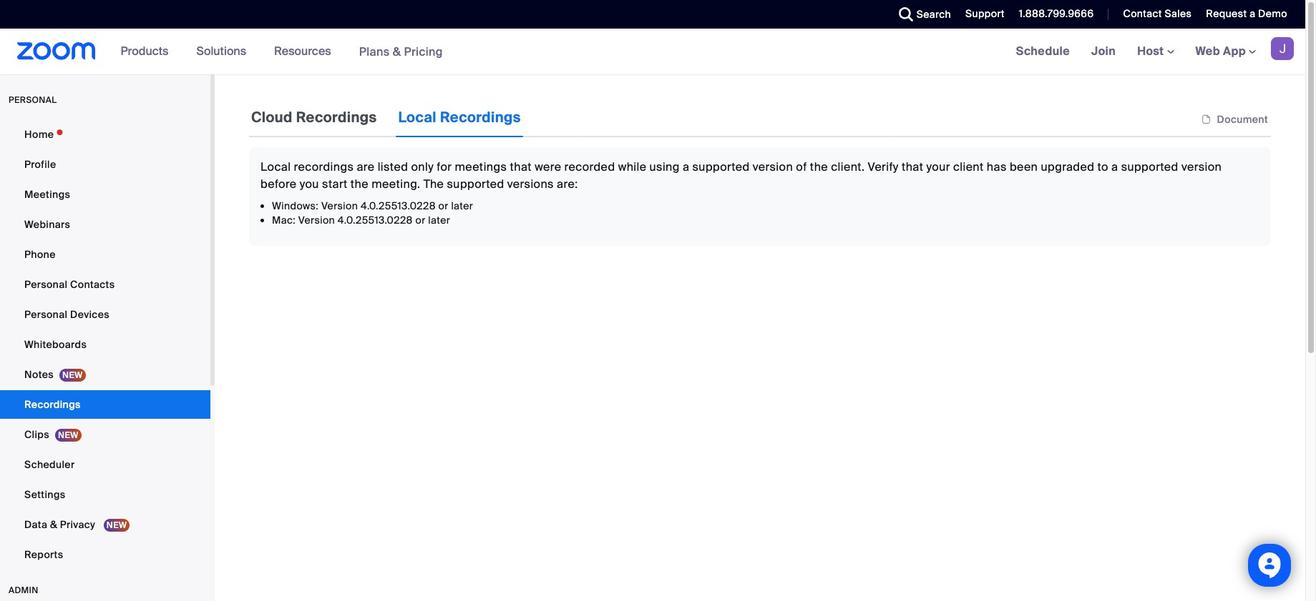 Task type: locate. For each thing, give the bounding box(es) containing it.
web
[[1196, 44, 1220, 59]]

plans
[[359, 44, 390, 59]]

personal down phone
[[24, 278, 68, 291]]

0 horizontal spatial that
[[510, 160, 532, 175]]

that
[[510, 160, 532, 175], [902, 160, 924, 175]]

request a demo
[[1206, 7, 1288, 20]]

contact
[[1123, 7, 1162, 20]]

0 horizontal spatial later
[[428, 214, 450, 227]]

0 vertical spatial or
[[438, 200, 449, 213]]

clips
[[24, 429, 49, 442]]

meetings
[[455, 160, 507, 175]]

local up only
[[398, 108, 437, 127]]

1 vertical spatial personal
[[24, 308, 68, 321]]

0 vertical spatial local
[[398, 108, 437, 127]]

the right of
[[810, 160, 828, 175]]

products
[[121, 44, 168, 59]]

contact sales
[[1123, 7, 1192, 20]]

&
[[393, 44, 401, 59], [50, 519, 57, 532]]

1 personal from the top
[[24, 278, 68, 291]]

local
[[398, 108, 437, 127], [261, 160, 291, 175]]

plans & pricing link
[[359, 44, 443, 59], [359, 44, 443, 59]]

0 horizontal spatial &
[[50, 519, 57, 532]]

supported right to
[[1121, 160, 1179, 175]]

& right "data"
[[50, 519, 57, 532]]

schedule link
[[1005, 29, 1081, 74]]

meetings link
[[0, 180, 210, 209]]

home
[[24, 128, 54, 141]]

notes link
[[0, 361, 210, 389]]

1 vertical spatial 4.0.25513.0228
[[338, 214, 413, 227]]

1 horizontal spatial recordings
[[296, 108, 377, 127]]

0 vertical spatial later
[[451, 200, 473, 213]]

join
[[1091, 44, 1116, 59]]

supported right using
[[692, 160, 750, 175]]

& right plans
[[393, 44, 401, 59]]

join link
[[1081, 29, 1127, 74]]

recorded
[[564, 160, 615, 175]]

been
[[1010, 160, 1038, 175]]

local up before
[[261, 160, 291, 175]]

& for pricing
[[393, 44, 401, 59]]

client.
[[831, 160, 865, 175]]

2 personal from the top
[[24, 308, 68, 321]]

a right to
[[1112, 160, 1118, 175]]

4.0.25513.0228
[[361, 200, 436, 213], [338, 214, 413, 227]]

data & privacy
[[24, 519, 98, 532]]

version left of
[[753, 160, 793, 175]]

1 vertical spatial local
[[261, 160, 291, 175]]

supported
[[692, 160, 750, 175], [1121, 160, 1179, 175], [447, 177, 504, 192]]

1 horizontal spatial the
[[810, 160, 828, 175]]

0 vertical spatial the
[[810, 160, 828, 175]]

version down start
[[321, 200, 358, 213]]

product information navigation
[[110, 29, 454, 75]]

0 horizontal spatial or
[[415, 214, 426, 227]]

0 horizontal spatial local
[[261, 160, 291, 175]]

local recordings are listed only for meetings that were recorded while using a supported version of the client. verify that your client has been upgraded to a supported version before you start the meeting. the supported versions are:
[[261, 160, 1222, 192]]

1 vertical spatial &
[[50, 519, 57, 532]]

later down the
[[428, 214, 450, 227]]

0 vertical spatial personal
[[24, 278, 68, 291]]

products button
[[121, 29, 175, 74]]

1 horizontal spatial local
[[398, 108, 437, 127]]

plans & pricing
[[359, 44, 443, 59]]

2 horizontal spatial a
[[1250, 7, 1256, 20]]

clips link
[[0, 421, 210, 449]]

solutions button
[[196, 29, 253, 74]]

the down are
[[351, 177, 369, 192]]

recordings inside "personal menu" menu
[[24, 399, 81, 412]]

contact sales link
[[1113, 0, 1195, 29], [1123, 7, 1192, 20]]

recordings link
[[0, 391, 210, 419]]

banner containing products
[[0, 29, 1305, 75]]

settings link
[[0, 481, 210, 510]]

personal up the whiteboards
[[24, 308, 68, 321]]

1.888.799.9666
[[1019, 7, 1094, 20]]

pricing
[[404, 44, 443, 59]]

scheduler
[[24, 459, 75, 472]]

1 vertical spatial later
[[428, 214, 450, 227]]

meetings navigation
[[1005, 29, 1305, 75]]

local inside local recordings are listed only for meetings that were recorded while using a supported version of the client. verify that your client has been upgraded to a supported version before you start the meeting. the supported versions are:
[[261, 160, 291, 175]]

recordings
[[296, 108, 377, 127], [440, 108, 521, 127], [24, 399, 81, 412]]

1 version from the left
[[753, 160, 793, 175]]

1 vertical spatial version
[[298, 214, 335, 227]]

0 horizontal spatial version
[[753, 160, 793, 175]]

personal inside "link"
[[24, 278, 68, 291]]

local inside tab
[[398, 108, 437, 127]]

recordings up recordings
[[296, 108, 377, 127]]

2 horizontal spatial recordings
[[440, 108, 521, 127]]

0 horizontal spatial a
[[683, 160, 689, 175]]

1 vertical spatial or
[[415, 214, 426, 227]]

cloud
[[251, 108, 293, 127]]

version
[[753, 160, 793, 175], [1182, 160, 1222, 175]]

request a demo link
[[1195, 0, 1305, 29], [1206, 7, 1288, 20]]

are:
[[557, 177, 578, 192]]

1 horizontal spatial or
[[438, 200, 449, 213]]

version down file image
[[1182, 160, 1222, 175]]

& inside "personal menu" menu
[[50, 519, 57, 532]]

& inside product information navigation
[[393, 44, 401, 59]]

are
[[357, 160, 375, 175]]

1 horizontal spatial version
[[1182, 160, 1222, 175]]

search button
[[888, 0, 955, 29]]

support link
[[955, 0, 1008, 29], [966, 7, 1005, 20]]

or
[[438, 200, 449, 213], [415, 214, 426, 227]]

while
[[618, 160, 647, 175]]

1 horizontal spatial &
[[393, 44, 401, 59]]

1 horizontal spatial that
[[902, 160, 924, 175]]

later down for in the top of the page
[[451, 200, 473, 213]]

version
[[321, 200, 358, 213], [298, 214, 335, 227]]

0 horizontal spatial the
[[351, 177, 369, 192]]

a right using
[[683, 160, 689, 175]]

zoom logo image
[[17, 42, 96, 60]]

you
[[300, 177, 319, 192]]

version down the windows:
[[298, 214, 335, 227]]

start
[[322, 177, 348, 192]]

settings
[[24, 489, 65, 502]]

recordings up 'meetings'
[[440, 108, 521, 127]]

that left your
[[902, 160, 924, 175]]

solutions
[[196, 44, 246, 59]]

a left the demo
[[1250, 7, 1256, 20]]

supported down 'meetings'
[[447, 177, 504, 192]]

privacy
[[60, 519, 95, 532]]

a
[[1250, 7, 1256, 20], [683, 160, 689, 175], [1112, 160, 1118, 175]]

0 horizontal spatial recordings
[[24, 399, 81, 412]]

recordings down notes
[[24, 399, 81, 412]]

cloud recordings tab
[[249, 97, 379, 137]]

0 vertical spatial &
[[393, 44, 401, 59]]

banner
[[0, 29, 1305, 75]]

client
[[953, 160, 984, 175]]

request
[[1206, 7, 1247, 20]]

1.888.799.9666 button
[[1008, 0, 1098, 29], [1019, 7, 1094, 20]]

1 vertical spatial the
[[351, 177, 369, 192]]

that up versions
[[510, 160, 532, 175]]

later
[[451, 200, 473, 213], [428, 214, 450, 227]]



Task type: vqa. For each thing, say whether or not it's contained in the screenshot.
the leftmost a
yes



Task type: describe. For each thing, give the bounding box(es) containing it.
sales
[[1165, 7, 1192, 20]]

whiteboards link
[[0, 331, 210, 359]]

profile link
[[0, 150, 210, 179]]

search
[[917, 8, 951, 21]]

data
[[24, 519, 47, 532]]

windows: version 4.0.25513.0228 or later mac: version 4.0.25513.0228 or later
[[272, 200, 473, 227]]

meetings
[[24, 188, 70, 201]]

recordings for local recordings
[[440, 108, 521, 127]]

versions
[[507, 177, 554, 192]]

webinars
[[24, 218, 70, 231]]

personal contacts
[[24, 278, 115, 291]]

to
[[1098, 160, 1109, 175]]

resources
[[274, 44, 331, 59]]

personal for personal contacts
[[24, 278, 68, 291]]

of
[[796, 160, 807, 175]]

scheduler link
[[0, 451, 210, 480]]

demo
[[1258, 7, 1288, 20]]

verify
[[868, 160, 899, 175]]

the
[[423, 177, 444, 192]]

personal devices
[[24, 308, 110, 321]]

recordings
[[294, 160, 354, 175]]

personal
[[9, 94, 57, 106]]

document button
[[1198, 113, 1271, 126]]

resources button
[[274, 29, 338, 74]]

2 horizontal spatial supported
[[1121, 160, 1179, 175]]

recordings for cloud recordings
[[296, 108, 377, 127]]

host button
[[1137, 44, 1174, 59]]

web app
[[1196, 44, 1246, 59]]

contacts
[[70, 278, 115, 291]]

2 version from the left
[[1182, 160, 1222, 175]]

mac:
[[272, 214, 296, 227]]

2 that from the left
[[902, 160, 924, 175]]

admin
[[9, 585, 38, 597]]

profile picture image
[[1271, 37, 1294, 60]]

were
[[535, 160, 561, 175]]

listed
[[378, 160, 408, 175]]

windows:
[[272, 200, 319, 213]]

reports
[[24, 549, 63, 562]]

data & privacy link
[[0, 511, 210, 540]]

1 horizontal spatial a
[[1112, 160, 1118, 175]]

web app button
[[1196, 44, 1256, 59]]

only
[[411, 160, 434, 175]]

0 vertical spatial version
[[321, 200, 358, 213]]

app
[[1223, 44, 1246, 59]]

personal contacts link
[[0, 271, 210, 299]]

home link
[[0, 120, 210, 149]]

host
[[1137, 44, 1167, 59]]

0 vertical spatial 4.0.25513.0228
[[361, 200, 436, 213]]

upgraded
[[1041, 160, 1095, 175]]

local for local recordings
[[398, 108, 437, 127]]

cloud recordings
[[251, 108, 377, 127]]

file image
[[1201, 113, 1211, 126]]

before
[[261, 177, 297, 192]]

webinars link
[[0, 210, 210, 239]]

personal menu menu
[[0, 120, 210, 571]]

devices
[[70, 308, 110, 321]]

& for privacy
[[50, 519, 57, 532]]

1 horizontal spatial later
[[451, 200, 473, 213]]

1 horizontal spatial supported
[[692, 160, 750, 175]]

phone
[[24, 248, 56, 261]]

notes
[[24, 369, 54, 381]]

for
[[437, 160, 452, 175]]

profile
[[24, 158, 56, 171]]

document
[[1217, 113, 1268, 126]]

personal for personal devices
[[24, 308, 68, 321]]

meeting.
[[372, 177, 420, 192]]

local for local recordings are listed only for meetings that were recorded while using a supported version of the client. verify that your client has been upgraded to a supported version before you start the meeting. the supported versions are:
[[261, 160, 291, 175]]

tabs of recording tab list
[[249, 97, 523, 137]]

using
[[650, 160, 680, 175]]

whiteboards
[[24, 339, 87, 351]]

local recordings
[[398, 108, 521, 127]]

main content element
[[249, 97, 1271, 246]]

phone link
[[0, 240, 210, 269]]

0 horizontal spatial supported
[[447, 177, 504, 192]]

schedule
[[1016, 44, 1070, 59]]

1 that from the left
[[510, 160, 532, 175]]

your
[[927, 160, 950, 175]]

local recordings tab
[[396, 97, 523, 137]]

personal devices link
[[0, 301, 210, 329]]

has
[[987, 160, 1007, 175]]

support
[[966, 7, 1005, 20]]

reports link
[[0, 541, 210, 570]]



